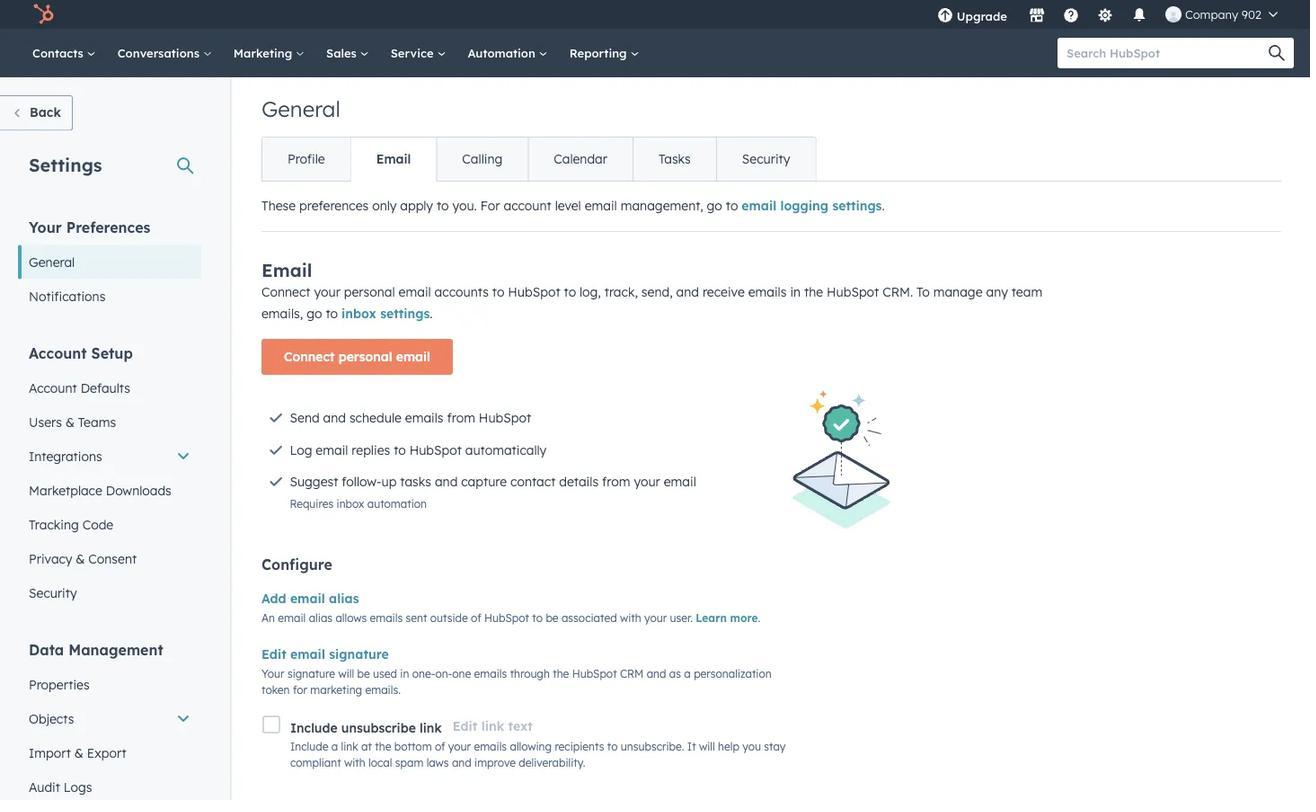 Task type: describe. For each thing, give the bounding box(es) containing it.
automatically
[[466, 442, 547, 458]]

include inside 'edit link text include a link at the bottom of your emails allowing recipients to unsubscribe. it will help you stay compliant with local spam laws and improve deliverability.'
[[290, 740, 328, 753]]

unsubscribe
[[341, 720, 416, 735]]

preferences
[[66, 218, 151, 236]]

edit email signature button
[[262, 644, 389, 665]]

audit
[[29, 779, 60, 795]]

contact
[[511, 474, 556, 490]]

902
[[1242, 7, 1262, 22]]

at
[[361, 740, 372, 753]]

configure
[[262, 556, 333, 574]]

marketplace
[[29, 482, 102, 498]]

your preferences
[[29, 218, 151, 236]]

account
[[504, 198, 552, 214]]

deliverability.
[[519, 756, 586, 769]]

edit link text button
[[453, 716, 533, 737]]

setup
[[91, 344, 133, 362]]

2 horizontal spatial .
[[882, 198, 885, 214]]

email inside connect your personal email accounts to hubspot to log, track, send, and receive emails in the hubspot crm. to manage any team emails, go to
[[399, 284, 431, 300]]

. inside "add email alias an email alias allows emails sent outside of hubspot to be associated with your user. learn more ."
[[758, 611, 761, 624]]

your inside connect your personal email accounts to hubspot to log, track, send, and receive emails in the hubspot crm. to manage any team emails, go to
[[314, 284, 341, 300]]

a inside 'edit link text include a link at the bottom of your emails allowing recipients to unsubscribe. it will help you stay compliant with local spam laws and improve deliverability.'
[[332, 740, 338, 753]]

properties
[[29, 677, 90, 692]]

contacts link
[[22, 29, 107, 77]]

Search HubSpot search field
[[1058, 38, 1278, 68]]

security inside "navigation"
[[742, 151, 791, 167]]

and inside edit email signature your signature will be used in one-on-one emails through the hubspot crm and as a personalization token for marketing emails.
[[647, 667, 667, 680]]

0 horizontal spatial from
[[447, 410, 476, 426]]

general link
[[18, 245, 201, 279]]

import & export
[[29, 745, 126, 761]]

hubspot left log,
[[508, 284, 561, 300]]

spam
[[395, 756, 424, 769]]

the inside 'edit link text include a link at the bottom of your emails allowing recipients to unsubscribe. it will help you stay compliant with local spam laws and improve deliverability.'
[[375, 740, 391, 753]]

0 vertical spatial general
[[262, 95, 341, 122]]

security inside account setup element
[[29, 585, 77, 601]]

management,
[[621, 198, 704, 214]]

send and schedule emails from hubspot
[[290, 410, 531, 426]]

manage
[[934, 284, 983, 300]]

compliant
[[290, 756, 341, 769]]

edit email signature your signature will be used in one-on-one emails through the hubspot crm and as a personalization token for marketing emails.
[[262, 646, 772, 696]]

in inside edit email signature your signature will be used in one-on-one emails through the hubspot crm and as a personalization token for marketing emails.
[[400, 667, 409, 680]]

tracking
[[29, 517, 79, 532]]

& for export
[[74, 745, 83, 761]]

go inside connect your personal email accounts to hubspot to log, track, send, and receive emails in the hubspot crm. to manage any team emails, go to
[[307, 306, 322, 321]]

and right send
[[323, 410, 346, 426]]

settings image
[[1098, 8, 1114, 24]]

email link
[[350, 138, 436, 181]]

one
[[453, 667, 471, 680]]

hubspot up automatically
[[479, 410, 531, 426]]

and inside 'edit link text include a link at the bottom of your emails allowing recipients to unsubscribe. it will help you stay compliant with local spam laws and improve deliverability.'
[[452, 756, 472, 769]]

notifications
[[29, 288, 106, 304]]

account for account setup
[[29, 344, 87, 362]]

and inside connect your personal email accounts to hubspot to log, track, send, and receive emails in the hubspot crm. to manage any team emails, go to
[[677, 284, 699, 300]]

search image
[[1269, 45, 1286, 61]]

laws
[[427, 756, 449, 769]]

emails.
[[365, 683, 401, 696]]

1 horizontal spatial link
[[420, 720, 442, 735]]

automation
[[468, 45, 539, 60]]

account defaults link
[[18, 371, 201, 405]]

of inside 'edit link text include a link at the bottom of your emails allowing recipients to unsubscribe. it will help you stay compliant with local spam laws and improve deliverability.'
[[435, 740, 445, 753]]

emails,
[[262, 306, 303, 321]]

the inside connect your personal email accounts to hubspot to log, track, send, and receive emails in the hubspot crm. to manage any team emails, go to
[[805, 284, 824, 300]]

conversations
[[118, 45, 203, 60]]

management
[[68, 641, 163, 659]]

tasks link
[[633, 138, 716, 181]]

any
[[987, 284, 1009, 300]]

settings
[[29, 153, 102, 176]]

general inside your preferences element
[[29, 254, 75, 270]]

1 include from the top
[[290, 720, 338, 735]]

menu containing company 902
[[927, 0, 1289, 36]]

emails inside edit email signature your signature will be used in one-on-one emails through the hubspot crm and as a personalization token for marketing emails.
[[474, 667, 507, 680]]

inbox settings .
[[342, 306, 433, 321]]

1 vertical spatial security link
[[18, 576, 201, 610]]

to
[[917, 284, 930, 300]]

0 vertical spatial your
[[29, 218, 62, 236]]

used
[[373, 667, 397, 680]]

with inside 'edit link text include a link at the bottom of your emails allowing recipients to unsubscribe. it will help you stay compliant with local spam laws and improve deliverability.'
[[344, 756, 366, 769]]

search button
[[1261, 38, 1295, 68]]

crm
[[620, 667, 644, 680]]

profile link
[[263, 138, 350, 181]]

to inside 'edit link text include a link at the bottom of your emails allowing recipients to unsubscribe. it will help you stay compliant with local spam laws and improve deliverability.'
[[608, 740, 618, 753]]

service link
[[380, 29, 457, 77]]

emails up log email replies to hubspot automatically in the bottom left of the page
[[405, 410, 444, 426]]

on-
[[435, 667, 453, 680]]

calling
[[462, 151, 503, 167]]

send,
[[642, 284, 673, 300]]

emails inside connect your personal email accounts to hubspot to log, track, send, and receive emails in the hubspot crm. to manage any team emails, go to
[[749, 284, 787, 300]]

help image
[[1064, 8, 1080, 24]]

an
[[262, 611, 275, 624]]

marketing link
[[223, 29, 316, 77]]

data management
[[29, 641, 163, 659]]

receive
[[703, 284, 745, 300]]

it
[[688, 740, 696, 753]]

recipients
[[555, 740, 605, 753]]

with inside "add email alias an email alias allows emails sent outside of hubspot to be associated with your user. learn more ."
[[620, 611, 642, 624]]

these preferences only apply to you. for account level email management, go to email logging settings .
[[262, 198, 885, 214]]

upgrade image
[[938, 8, 954, 24]]

downloads
[[106, 482, 172, 498]]

personal inside connect personal email button
[[339, 349, 393, 365]]

you.
[[453, 198, 477, 214]]

mateo roberts image
[[1166, 6, 1182, 22]]

integrations
[[29, 448, 102, 464]]

to inside "add email alias an email alias allows emails sent outside of hubspot to be associated with your user. learn more ."
[[533, 611, 543, 624]]

you
[[743, 740, 762, 753]]

tracking code
[[29, 517, 113, 532]]

code
[[82, 517, 113, 532]]

back link
[[0, 95, 73, 131]]

tasks
[[659, 151, 691, 167]]

data
[[29, 641, 64, 659]]

notifications image
[[1132, 8, 1148, 24]]

your inside the suggest follow-up tasks and capture contact details from your email requires inbox automation
[[634, 474, 661, 490]]

to left the you.
[[437, 198, 449, 214]]

company 902
[[1186, 7, 1262, 22]]

connect for connect personal email
[[284, 349, 335, 365]]

automation
[[368, 497, 427, 511]]

0 horizontal spatial link
[[341, 740, 358, 753]]

will inside 'edit link text include a link at the bottom of your emails allowing recipients to unsubscribe. it will help you stay compliant with local spam laws and improve deliverability.'
[[699, 740, 715, 753]]

your inside "add email alias an email alias allows emails sent outside of hubspot to be associated with your user. learn more ."
[[645, 611, 667, 624]]

teams
[[78, 414, 116, 430]]

schedule
[[350, 410, 402, 426]]

suggest
[[290, 474, 338, 490]]

user.
[[670, 611, 693, 624]]

1 vertical spatial signature
[[288, 667, 335, 680]]

follow-
[[342, 474, 382, 490]]

and inside the suggest follow-up tasks and capture contact details from your email requires inbox automation
[[435, 474, 458, 490]]

your inside 'edit link text include a link at the bottom of your emails allowing recipients to unsubscribe. it will help you stay compliant with local spam laws and improve deliverability.'
[[449, 740, 471, 753]]

capture
[[461, 474, 507, 490]]

personalization
[[694, 667, 772, 680]]

1 vertical spatial settings
[[380, 306, 430, 321]]

for
[[481, 198, 500, 214]]

hubspot left crm.
[[827, 284, 880, 300]]

emails inside 'edit link text include a link at the bottom of your emails allowing recipients to unsubscribe. it will help you stay compliant with local spam laws and improve deliverability.'
[[474, 740, 507, 753]]

connect for connect your personal email accounts to hubspot to log, track, send, and receive emails in the hubspot crm. to manage any team emails, go to
[[262, 284, 311, 300]]

1 vertical spatial email
[[262, 259, 312, 281]]

will inside edit email signature your signature will be used in one-on-one emails through the hubspot crm and as a personalization token for marketing emails.
[[338, 667, 354, 680]]

learn
[[696, 611, 727, 624]]

privacy & consent link
[[18, 542, 201, 576]]

email logging settings link
[[742, 198, 882, 214]]

0 vertical spatial inbox
[[342, 306, 377, 321]]

integrations button
[[18, 439, 201, 473]]



Task type: locate. For each thing, give the bounding box(es) containing it.
hubspot inside edit email signature your signature will be used in one-on-one emails through the hubspot crm and as a personalization token for marketing emails.
[[572, 667, 617, 680]]

to right accounts
[[493, 284, 505, 300]]

of up 'laws'
[[435, 740, 445, 753]]

inbox settings link
[[342, 306, 430, 321]]

0 horizontal spatial general
[[29, 254, 75, 270]]

email inside "navigation"
[[376, 151, 411, 167]]

marketplaces image
[[1029, 8, 1046, 24]]

0 horizontal spatial the
[[375, 740, 391, 753]]

tasks
[[400, 474, 432, 490]]

&
[[66, 414, 75, 430], [76, 551, 85, 566], [74, 745, 83, 761]]

1 vertical spatial account
[[29, 380, 77, 396]]

service
[[391, 45, 437, 60]]

hubspot image
[[32, 4, 54, 25]]

. up connect personal email at the left top of the page
[[430, 306, 433, 321]]

to right management,
[[726, 198, 738, 214]]

company
[[1186, 7, 1239, 22]]

sent
[[406, 611, 427, 624]]

will right it
[[699, 740, 715, 753]]

1 vertical spatial a
[[332, 740, 338, 753]]

0 vertical spatial &
[[66, 414, 75, 430]]

1 horizontal spatial a
[[684, 667, 691, 680]]

with right associated
[[620, 611, 642, 624]]

be inside "add email alias an email alias allows emails sent outside of hubspot to be associated with your user. learn more ."
[[546, 611, 559, 624]]

& for consent
[[76, 551, 85, 566]]

hubspot inside "add email alias an email alias allows emails sent outside of hubspot to be associated with your user. learn more ."
[[485, 611, 530, 624]]

0 vertical spatial settings
[[833, 198, 882, 214]]

0 vertical spatial signature
[[329, 646, 389, 662]]

menu
[[927, 0, 1289, 36]]

marketplace downloads
[[29, 482, 172, 498]]

to left log,
[[564, 284, 576, 300]]

add email alias an email alias allows emails sent outside of hubspot to be associated with your user. learn more .
[[262, 591, 761, 624]]

0 vertical spatial include
[[290, 720, 338, 735]]

signature up for
[[288, 667, 335, 680]]

1 vertical spatial your
[[262, 667, 285, 680]]

1 vertical spatial edit
[[453, 718, 478, 734]]

email inside the suggest follow-up tasks and capture contact details from your email requires inbox automation
[[664, 474, 697, 490]]

your preferences element
[[18, 217, 201, 313]]

1 horizontal spatial edit
[[453, 718, 478, 734]]

to left associated
[[533, 611, 543, 624]]

be
[[546, 611, 559, 624], [357, 667, 370, 680]]

level
[[555, 198, 581, 214]]

accounts
[[435, 284, 489, 300]]

hubspot left crm
[[572, 667, 617, 680]]

hubspot link
[[22, 4, 67, 25]]

your up 'token' in the left bottom of the page
[[262, 667, 285, 680]]

alias down add email alias button at the bottom
[[309, 611, 333, 624]]

1 vertical spatial .
[[430, 306, 433, 321]]

inbox down the follow-
[[337, 497, 365, 511]]

replies
[[352, 442, 390, 458]]

more
[[731, 611, 758, 624]]

0 horizontal spatial security link
[[18, 576, 201, 610]]

marketplace downloads link
[[18, 473, 201, 508]]

1 vertical spatial alias
[[309, 611, 333, 624]]

and right 'laws'
[[452, 756, 472, 769]]

apply
[[400, 198, 433, 214]]

edit inside 'edit link text include a link at the bottom of your emails allowing recipients to unsubscribe. it will help you stay compliant with local spam laws and improve deliverability.'
[[453, 718, 478, 734]]

security down the privacy
[[29, 585, 77, 601]]

of inside "add email alias an email alias allows emails sent outside of hubspot to be associated with your user. learn more ."
[[471, 611, 482, 624]]

go right 'emails,'
[[307, 306, 322, 321]]

0 horizontal spatial security
[[29, 585, 77, 601]]

to right 'emails,'
[[326, 306, 338, 321]]

bottom
[[394, 740, 432, 753]]

personal inside connect your personal email accounts to hubspot to log, track, send, and receive emails in the hubspot crm. to manage any team emails, go to
[[344, 284, 395, 300]]

1 horizontal spatial security link
[[716, 138, 816, 181]]

0 vertical spatial account
[[29, 344, 87, 362]]

1 vertical spatial in
[[400, 667, 409, 680]]

0 horizontal spatial .
[[430, 306, 433, 321]]

data management element
[[18, 640, 201, 800]]

outside
[[430, 611, 468, 624]]

0 vertical spatial email
[[376, 151, 411, 167]]

of
[[471, 611, 482, 624], [435, 740, 445, 753]]

and left as
[[647, 667, 667, 680]]

0 horizontal spatial your
[[29, 218, 62, 236]]

emails left sent
[[370, 611, 403, 624]]

1 vertical spatial of
[[435, 740, 445, 753]]

0 horizontal spatial of
[[435, 740, 445, 753]]

2 include from the top
[[290, 740, 328, 753]]

personal down inbox settings link
[[339, 349, 393, 365]]

account for account defaults
[[29, 380, 77, 396]]

2 account from the top
[[29, 380, 77, 396]]

2 vertical spatial the
[[375, 740, 391, 753]]

1 horizontal spatial will
[[699, 740, 715, 753]]

and right send,
[[677, 284, 699, 300]]

one-
[[412, 667, 435, 680]]

& for teams
[[66, 414, 75, 430]]

1 vertical spatial connect
[[284, 349, 335, 365]]

only
[[372, 198, 397, 214]]

go
[[707, 198, 723, 214], [307, 306, 322, 321]]

account up the users
[[29, 380, 77, 396]]

settings right logging
[[833, 198, 882, 214]]

audit logs link
[[18, 770, 201, 800]]

the left crm.
[[805, 284, 824, 300]]

1 vertical spatial inbox
[[337, 497, 365, 511]]

your up connect personal email at the left top of the page
[[314, 284, 341, 300]]

notifications link
[[18, 279, 201, 313]]

your left preferences
[[29, 218, 62, 236]]

emails right one
[[474, 667, 507, 680]]

1 vertical spatial security
[[29, 585, 77, 601]]

of right outside
[[471, 611, 482, 624]]

connect up 'emails,'
[[262, 284, 311, 300]]

emails inside "add email alias an email alias allows emails sent outside of hubspot to be associated with your user. learn more ."
[[370, 611, 403, 624]]

0 horizontal spatial with
[[344, 756, 366, 769]]

be left used
[[357, 667, 370, 680]]

security link down consent
[[18, 576, 201, 610]]

0 vertical spatial a
[[684, 667, 691, 680]]

account setup element
[[18, 343, 201, 610]]

up
[[382, 474, 397, 490]]

email up only
[[376, 151, 411, 167]]

0 horizontal spatial edit
[[262, 646, 287, 662]]

your right details on the left of page
[[634, 474, 661, 490]]

1 vertical spatial general
[[29, 254, 75, 270]]

1 horizontal spatial from
[[602, 474, 631, 490]]

security link up logging
[[716, 138, 816, 181]]

the inside edit email signature your signature will be used in one-on-one emails through the hubspot crm and as a personalization token for marketing emails.
[[553, 667, 569, 680]]

0 vertical spatial edit
[[262, 646, 287, 662]]

allowing
[[510, 740, 552, 753]]

will up 'marketing'
[[338, 667, 354, 680]]

profile
[[288, 151, 325, 167]]

0 vertical spatial will
[[338, 667, 354, 680]]

through
[[510, 667, 550, 680]]

your inside edit email signature your signature will be used in one-on-one emails through the hubspot crm and as a personalization token for marketing emails.
[[262, 667, 285, 680]]

edit inside edit email signature your signature will be used in one-on-one emails through the hubspot crm and as a personalization token for marketing emails.
[[262, 646, 287, 662]]

0 vertical spatial security link
[[716, 138, 816, 181]]

1 horizontal spatial of
[[471, 611, 482, 624]]

email inside button
[[396, 349, 431, 365]]

allows
[[336, 611, 367, 624]]

email inside edit email signature your signature will be used in one-on-one emails through the hubspot crm and as a personalization token for marketing emails.
[[290, 646, 325, 662]]

marketplaces button
[[1019, 0, 1056, 29]]

link
[[482, 718, 505, 734], [420, 720, 442, 735], [341, 740, 358, 753]]

0 vertical spatial personal
[[344, 284, 395, 300]]

navigation containing profile
[[262, 137, 817, 182]]

a up compliant
[[332, 740, 338, 753]]

. right logging
[[882, 198, 885, 214]]

hubspot up edit email signature your signature will be used in one-on-one emails through the hubspot crm and as a personalization token for marketing emails.
[[485, 611, 530, 624]]

email up 'emails,'
[[262, 259, 312, 281]]

0 vertical spatial alias
[[329, 591, 359, 606]]

1 horizontal spatial with
[[620, 611, 642, 624]]

1 horizontal spatial general
[[262, 95, 341, 122]]

personal
[[344, 284, 395, 300], [339, 349, 393, 365]]

include
[[290, 720, 338, 735], [290, 740, 328, 753]]

signature up used
[[329, 646, 389, 662]]

1 horizontal spatial settings
[[833, 198, 882, 214]]

properties link
[[18, 668, 201, 702]]

tracking code link
[[18, 508, 201, 542]]

connect down 'emails,'
[[284, 349, 335, 365]]

1 vertical spatial be
[[357, 667, 370, 680]]

0 vertical spatial .
[[882, 198, 885, 214]]

email
[[585, 198, 617, 214], [742, 198, 777, 214], [399, 284, 431, 300], [396, 349, 431, 365], [316, 442, 348, 458], [664, 474, 697, 490], [290, 591, 325, 606], [278, 611, 306, 624], [290, 646, 325, 662]]

improve
[[475, 756, 516, 769]]

1 vertical spatial with
[[344, 756, 366, 769]]

associated
[[562, 611, 617, 624]]

to right replies
[[394, 442, 406, 458]]

local
[[369, 756, 392, 769]]

and right tasks
[[435, 474, 458, 490]]

edit up 'token' in the left bottom of the page
[[262, 646, 287, 662]]

log
[[290, 442, 312, 458]]

inbox up connect personal email at the left top of the page
[[342, 306, 377, 321]]

text
[[508, 718, 533, 734]]

to
[[437, 198, 449, 214], [726, 198, 738, 214], [493, 284, 505, 300], [564, 284, 576, 300], [326, 306, 338, 321], [394, 442, 406, 458], [533, 611, 543, 624], [608, 740, 618, 753]]

personal up inbox settings link
[[344, 284, 395, 300]]

0 vertical spatial security
[[742, 151, 791, 167]]

account
[[29, 344, 87, 362], [29, 380, 77, 396]]

to right recipients on the left bottom of the page
[[608, 740, 618, 753]]

edit up improve
[[453, 718, 478, 734]]

& left export
[[74, 745, 83, 761]]

2 vertical spatial .
[[758, 611, 761, 624]]

alias up allows at bottom left
[[329, 591, 359, 606]]

& right the privacy
[[76, 551, 85, 566]]

0 horizontal spatial will
[[338, 667, 354, 680]]

be inside edit email signature your signature will be used in one-on-one emails through the hubspot crm and as a personalization token for marketing emails.
[[357, 667, 370, 680]]

reporting
[[570, 45, 631, 60]]

general
[[262, 95, 341, 122], [29, 254, 75, 270]]

settings up connect personal email at the left top of the page
[[380, 306, 430, 321]]

1 account from the top
[[29, 344, 87, 362]]

marketing
[[234, 45, 296, 60]]

from up log email replies to hubspot automatically in the bottom left of the page
[[447, 410, 476, 426]]

emails up improve
[[474, 740, 507, 753]]

alias
[[329, 591, 359, 606], [309, 611, 333, 624]]

& inside data management element
[[74, 745, 83, 761]]

link up bottom
[[420, 720, 442, 735]]

import & export link
[[18, 736, 201, 770]]

hubspot up tasks
[[410, 442, 462, 458]]

0 vertical spatial be
[[546, 611, 559, 624]]

connect inside connect your personal email accounts to hubspot to log, track, send, and receive emails in the hubspot crm. to manage any team emails, go to
[[262, 284, 311, 300]]

track,
[[605, 284, 638, 300]]

& right the users
[[66, 414, 75, 430]]

0 vertical spatial from
[[447, 410, 476, 426]]

account up account defaults
[[29, 344, 87, 362]]

the up local
[[375, 740, 391, 753]]

0 vertical spatial in
[[791, 284, 801, 300]]

automation link
[[457, 29, 559, 77]]

settings link
[[1087, 0, 1125, 29]]

1 vertical spatial the
[[553, 667, 569, 680]]

link left the text
[[482, 718, 505, 734]]

0 horizontal spatial go
[[307, 306, 322, 321]]

inbox inside the suggest follow-up tasks and capture contact details from your email requires inbox automation
[[337, 497, 365, 511]]

navigation
[[262, 137, 817, 182]]

privacy & consent
[[29, 551, 137, 566]]

1 horizontal spatial your
[[262, 667, 285, 680]]

calling link
[[436, 138, 528, 181]]

back
[[30, 104, 61, 120]]

1 vertical spatial &
[[76, 551, 85, 566]]

your left user.
[[645, 611, 667, 624]]

link left the at
[[341, 740, 358, 753]]

1 horizontal spatial email
[[376, 151, 411, 167]]

in left one-
[[400, 667, 409, 680]]

0 horizontal spatial a
[[332, 740, 338, 753]]

include unsubscribe link
[[290, 720, 442, 735]]

0 horizontal spatial settings
[[380, 306, 430, 321]]

1 horizontal spatial be
[[546, 611, 559, 624]]

0 vertical spatial go
[[707, 198, 723, 214]]

1 horizontal spatial .
[[758, 611, 761, 624]]

1 horizontal spatial the
[[553, 667, 569, 680]]

1 vertical spatial will
[[699, 740, 715, 753]]

a right as
[[684, 667, 691, 680]]

2 horizontal spatial link
[[482, 718, 505, 734]]

in right receive
[[791, 284, 801, 300]]

edit for link
[[453, 718, 478, 734]]

details
[[559, 474, 599, 490]]

2 vertical spatial &
[[74, 745, 83, 761]]

calendar
[[554, 151, 608, 167]]

a inside edit email signature your signature will be used in one-on-one emails through the hubspot crm and as a personalization token for marketing emails.
[[684, 667, 691, 680]]

be left associated
[[546, 611, 559, 624]]

marketing
[[310, 683, 362, 696]]

in inside connect your personal email accounts to hubspot to log, track, send, and receive emails in the hubspot crm. to manage any team emails, go to
[[791, 284, 801, 300]]

account setup
[[29, 344, 133, 362]]

security up logging
[[742, 151, 791, 167]]

0 horizontal spatial email
[[262, 259, 312, 281]]

1 vertical spatial personal
[[339, 349, 393, 365]]

1 horizontal spatial security
[[742, 151, 791, 167]]

2 horizontal spatial the
[[805, 284, 824, 300]]

1 vertical spatial include
[[290, 740, 328, 753]]

and
[[677, 284, 699, 300], [323, 410, 346, 426], [435, 474, 458, 490], [647, 667, 667, 680], [452, 756, 472, 769]]

will
[[338, 667, 354, 680], [699, 740, 715, 753]]

& inside 'link'
[[76, 551, 85, 566]]

1 horizontal spatial go
[[707, 198, 723, 214]]

from inside the suggest follow-up tasks and capture contact details from your email requires inbox automation
[[602, 474, 631, 490]]

0 vertical spatial of
[[471, 611, 482, 624]]

calendar link
[[528, 138, 633, 181]]

go right management,
[[707, 198, 723, 214]]

1 vertical spatial go
[[307, 306, 322, 321]]

0 vertical spatial with
[[620, 611, 642, 624]]

from right details on the left of page
[[602, 474, 631, 490]]

with down the at
[[344, 756, 366, 769]]

0 vertical spatial the
[[805, 284, 824, 300]]

notifications button
[[1125, 0, 1155, 29]]

general up profile
[[262, 95, 341, 122]]

0 vertical spatial connect
[[262, 284, 311, 300]]

export
[[87, 745, 126, 761]]

connect inside button
[[284, 349, 335, 365]]

. right learn
[[758, 611, 761, 624]]

your up 'laws'
[[449, 740, 471, 753]]

emails right receive
[[749, 284, 787, 300]]

general up "notifications"
[[29, 254, 75, 270]]

1 vertical spatial from
[[602, 474, 631, 490]]

0 horizontal spatial be
[[357, 667, 370, 680]]

0 horizontal spatial in
[[400, 667, 409, 680]]

send
[[290, 410, 320, 426]]

users
[[29, 414, 62, 430]]

logs
[[64, 779, 92, 795]]

1 horizontal spatial in
[[791, 284, 801, 300]]

the right through
[[553, 667, 569, 680]]

audit logs
[[29, 779, 92, 795]]

edit for email
[[262, 646, 287, 662]]

help button
[[1056, 0, 1087, 29]]



Task type: vqa. For each thing, say whether or not it's contained in the screenshot.
"&" inside Privacy & Consent link
yes



